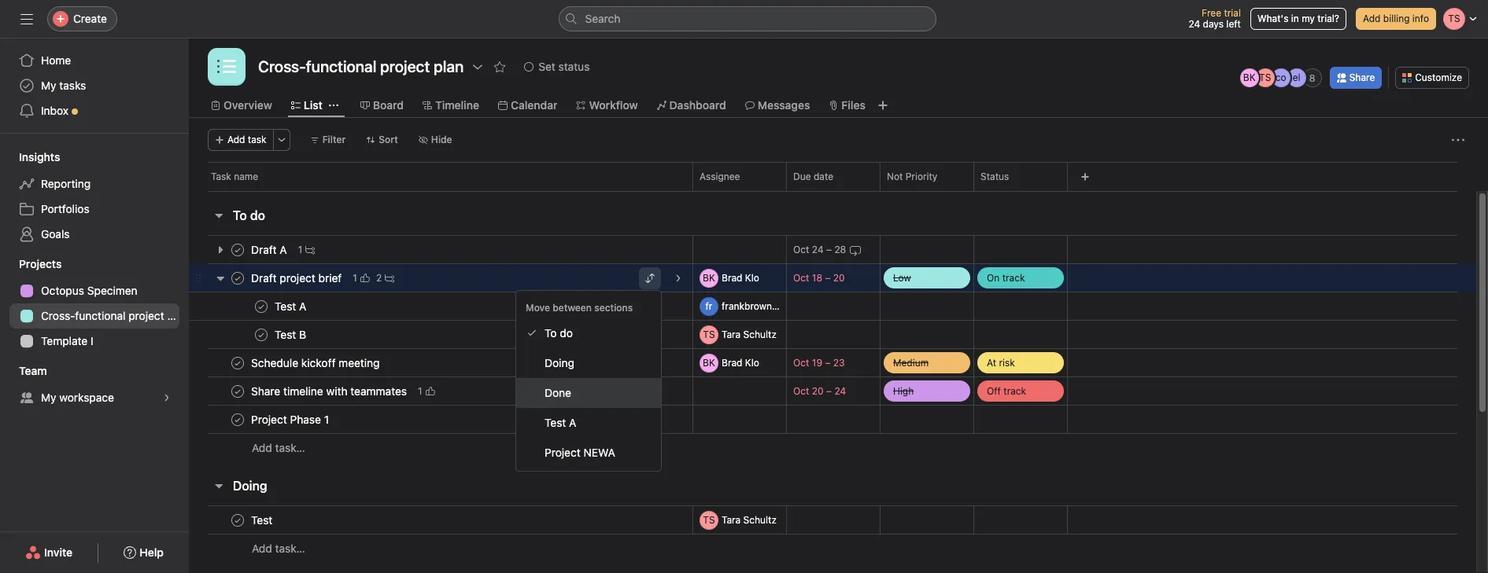 Task type: describe. For each thing, give the bounding box(es) containing it.
tab actions image
[[329, 101, 338, 110]]

1 vertical spatial to
[[545, 327, 557, 340]]

completed checkbox inside schedule kickoff meeting cell
[[228, 354, 247, 373]]

share button
[[1330, 67, 1383, 89]]

1 horizontal spatial 24
[[835, 386, 846, 398]]

inbox link
[[9, 98, 179, 124]]

portfolios
[[41, 202, 89, 216]]

high
[[894, 385, 914, 397]]

cross-functional project plan link
[[9, 304, 189, 329]]

project newa
[[545, 446, 616, 460]]

due date
[[794, 171, 834, 183]]

add a task to this section image
[[275, 480, 288, 493]]

low button
[[881, 265, 974, 292]]

billing
[[1384, 13, 1410, 24]]

add task… button for first add task… row from the top
[[252, 440, 305, 457]]

2 button
[[373, 270, 398, 286]]

my
[[1302, 13, 1315, 24]]

at risk button
[[975, 350, 1067, 377]]

1 subtask image
[[306, 245, 315, 255]]

expand subtask list for the task draft a image
[[214, 244, 227, 256]]

test cell
[[189, 506, 694, 535]]

trial?
[[1318, 13, 1340, 24]]

1 inside share timeline with teammates cell
[[418, 385, 422, 397]]

my for my tasks
[[41, 79, 56, 92]]

collapse task list for this section image for doing
[[213, 480, 225, 493]]

not priority
[[887, 171, 938, 183]]

cross- for cross-functional project plan
[[258, 57, 306, 76]]

template i link
[[9, 329, 179, 354]]

project plan
[[380, 57, 464, 76]]

at risk
[[987, 357, 1015, 369]]

18
[[812, 272, 823, 284]]

schedule kickoff meeting cell
[[189, 349, 694, 378]]

1 horizontal spatial to do
[[545, 327, 573, 340]]

fr row
[[189, 292, 1477, 321]]

1 vertical spatial do
[[560, 327, 573, 340]]

left
[[1227, 18, 1241, 30]]

done option
[[516, 379, 661, 409]]

task… for first add task… row from the top
[[275, 442, 305, 455]]

goals
[[41, 228, 70, 241]]

do inside button
[[250, 209, 265, 223]]

test b cell
[[189, 320, 694, 350]]

oct 20 – 24
[[794, 386, 846, 398]]

0 horizontal spatial to do
[[233, 209, 265, 223]]

— for 1st — 'dropdown button'
[[890, 302, 897, 311]]

inbox
[[41, 104, 69, 117]]

task
[[211, 171, 231, 183]]

completed checkbox inside test b cell
[[252, 326, 271, 344]]

sort
[[379, 134, 398, 146]]

my workspace link
[[9, 386, 179, 411]]

reporting link
[[9, 172, 179, 197]]

list
[[304, 98, 323, 112]]

template i
[[41, 335, 93, 348]]

goals link
[[9, 222, 179, 247]]

add billing info
[[1363, 13, 1430, 24]]

brad klo for oct 19 – 23
[[722, 357, 760, 369]]

doing button
[[233, 472, 267, 501]]

not
[[887, 171, 903, 183]]

completed image for completed checkbox in test cell
[[228, 511, 247, 530]]

more actions image
[[277, 135, 286, 145]]

klo for oct 19
[[745, 357, 760, 369]]

bk for on track
[[703, 272, 716, 284]]

insights element
[[0, 143, 189, 250]]

board
[[373, 98, 404, 112]]

fr
[[706, 300, 713, 312]]

schultz for test b cell
[[744, 329, 777, 340]]

overview
[[224, 98, 272, 112]]

project phase 1 cell
[[189, 405, 694, 435]]

— for 1st — 'dropdown button' from right
[[984, 302, 991, 311]]

task… for 1st add task… row from the bottom of the page
[[275, 542, 305, 556]]

2 completed image from the top
[[228, 269, 247, 288]]

track for on track
[[1003, 272, 1025, 284]]

1 horizontal spatial 20
[[834, 272, 845, 284]]

home link
[[9, 48, 179, 73]]

completed image inside project phase 1 cell
[[228, 411, 247, 429]]

help
[[140, 546, 164, 560]]

completed checkbox inside test cell
[[228, 511, 247, 530]]

at
[[987, 357, 997, 369]]

19
[[812, 357, 823, 369]]

timeline link
[[423, 97, 479, 114]]

newa
[[584, 446, 616, 460]]

insights button
[[0, 150, 60, 165]]

a
[[569, 416, 577, 430]]

my workspace
[[41, 391, 114, 405]]

brad klo for oct 18 – 20
[[722, 272, 760, 284]]

assignee
[[700, 171, 740, 183]]

team button
[[0, 364, 47, 379]]

sort button
[[359, 129, 405, 151]]

test a
[[545, 416, 577, 430]]

test a cell
[[189, 292, 694, 321]]

move
[[526, 302, 550, 314]]

messages
[[758, 98, 810, 112]]

workflow
[[589, 98, 638, 112]]

add task… for 1st add task… row from the bottom of the page
[[252, 542, 305, 556]]

free
[[1202, 7, 1222, 19]]

what's
[[1258, 13, 1289, 24]]

add field image
[[1081, 172, 1090, 182]]

search
[[585, 12, 621, 25]]

calendar
[[511, 98, 558, 112]]

task
[[248, 134, 267, 146]]

priority
[[906, 171, 938, 183]]

add task… button for 1st add task… row from the bottom of the page
[[252, 541, 305, 558]]

name
[[234, 171, 258, 183]]

overview link
[[211, 97, 272, 114]]

Draft A text field
[[248, 242, 292, 258]]

row containing oct 24
[[189, 235, 1477, 265]]

workflow link
[[577, 97, 638, 114]]

add task
[[228, 134, 267, 146]]

to do button
[[233, 202, 265, 230]]

add task button
[[208, 129, 274, 151]]

fr button
[[700, 297, 783, 316]]

info
[[1413, 13, 1430, 24]]

brad for oct 18 – 20
[[722, 272, 743, 284]]

header doing tree grid
[[189, 506, 1477, 564]]

Draft project brief text field
[[248, 270, 347, 286]]

risk
[[999, 357, 1015, 369]]

portfolios link
[[9, 197, 179, 222]]

28
[[835, 244, 847, 256]]

oct for oct 20 – 24
[[794, 386, 810, 398]]

collapse task list for this section image for to do
[[213, 209, 225, 222]]

in
[[1292, 13, 1300, 24]]

create button
[[47, 6, 117, 31]]

add to starred image
[[494, 61, 506, 73]]

project
[[545, 446, 581, 460]]

date
[[814, 171, 834, 183]]

repeats image
[[850, 244, 862, 256]]

project
[[129, 309, 164, 323]]

schultz for test cell
[[744, 514, 777, 526]]

move tasks between sections image
[[646, 274, 655, 283]]

Share timeline with teammates text field
[[248, 384, 412, 400]]



Task type: vqa. For each thing, say whether or not it's contained in the screenshot.
Check In On Career Development CELL
no



Task type: locate. For each thing, give the bounding box(es) containing it.
– down oct 19 – 23
[[827, 386, 832, 398]]

see details, my workspace image
[[162, 394, 172, 403]]

0 vertical spatial collapse task list for this section image
[[213, 209, 225, 222]]

my for my workspace
[[41, 391, 56, 405]]

1 tara schultz from the top
[[722, 329, 777, 340]]

1 brad from the top
[[722, 272, 743, 284]]

status
[[981, 171, 1009, 183]]

add inside the header doing tree grid
[[252, 542, 272, 556]]

bk up fr
[[703, 272, 716, 284]]

1 vertical spatial to do
[[545, 327, 573, 340]]

3 completed image from the top
[[228, 354, 247, 373]]

oct for oct 24 – 28
[[794, 244, 810, 256]]

2 add task… row from the top
[[189, 535, 1477, 564]]

octopus specimen link
[[9, 279, 179, 304]]

0 vertical spatial ts
[[1260, 72, 1272, 83]]

completed image left test text field
[[228, 511, 247, 530]]

brad for oct 19 – 23
[[722, 357, 743, 369]]

completed checkbox left test text field
[[228, 511, 247, 530]]

do
[[250, 209, 265, 223], [560, 327, 573, 340]]

– for 23
[[825, 357, 831, 369]]

schultz inside the header doing tree grid
[[744, 514, 777, 526]]

2 vertical spatial 24
[[835, 386, 846, 398]]

add
[[1363, 13, 1381, 24], [228, 134, 245, 146], [252, 442, 272, 455], [252, 542, 272, 556]]

track
[[1003, 272, 1025, 284], [1004, 385, 1027, 397]]

oct 19 – 23
[[794, 357, 845, 369]]

completed checkbox inside share timeline with teammates cell
[[228, 382, 247, 401]]

1 horizontal spatial 1
[[418, 385, 422, 397]]

tasks
[[59, 79, 86, 92]]

add task… inside header to do tree grid
[[252, 442, 305, 455]]

1 vertical spatial 24
[[812, 244, 824, 256]]

— down on
[[984, 302, 991, 311]]

row
[[189, 162, 1489, 191], [208, 191, 1458, 192], [189, 235, 1477, 265], [189, 264, 1477, 293], [189, 320, 1477, 350], [189, 349, 1477, 378], [189, 377, 1477, 406], [189, 405, 1477, 435], [189, 506, 1477, 535]]

1 vertical spatial tara
[[722, 514, 741, 526]]

1 vertical spatial my
[[41, 391, 56, 405]]

– right 19
[[825, 357, 831, 369]]

tara schultz for test b cell
[[722, 329, 777, 340]]

oct left 19
[[794, 357, 810, 369]]

2 klo from the top
[[745, 357, 760, 369]]

completed image right "see details, my workspace" image
[[228, 382, 247, 401]]

completed checkbox right 'expand subtask list for the task draft a' image
[[228, 241, 247, 259]]

add billing info button
[[1356, 8, 1437, 30]]

projects button
[[0, 257, 62, 272]]

1 vertical spatial doing
[[233, 479, 267, 494]]

completed checkbox left test b text field
[[252, 326, 271, 344]]

1 vertical spatial 20
[[812, 386, 824, 398]]

completed image right 'expand subtask list for the task draft a' image
[[228, 241, 247, 259]]

1 brad klo from the top
[[722, 272, 760, 284]]

– for 20
[[825, 272, 831, 284]]

1 collapse task list for this section image from the top
[[213, 209, 225, 222]]

oct left the 18 at the right top of the page
[[794, 272, 810, 284]]

0 vertical spatial klo
[[745, 272, 760, 284]]

add task… button down test text field
[[252, 541, 305, 558]]

23
[[834, 357, 845, 369]]

klo for oct 18
[[745, 272, 760, 284]]

track right on
[[1003, 272, 1025, 284]]

0 vertical spatial my
[[41, 79, 56, 92]]

0 vertical spatial functional
[[306, 57, 377, 76]]

specimen
[[87, 284, 138, 298]]

row containing bk
[[189, 349, 1477, 378]]

task… down project phase 1 text field
[[275, 442, 305, 455]]

my left tasks
[[41, 79, 56, 92]]

collapse task list for this section image left to do button
[[213, 209, 225, 222]]

files link
[[829, 97, 866, 114]]

completed image left test b text field
[[252, 326, 271, 344]]

Completed checkbox
[[252, 297, 271, 316], [252, 326, 271, 344], [228, 382, 247, 401], [228, 511, 247, 530]]

oct 18 – 20
[[794, 272, 845, 284]]

set status button
[[517, 56, 597, 78]]

el
[[1293, 72, 1301, 83]]

Test B text field
[[272, 327, 311, 343]]

24 left 28
[[812, 244, 824, 256]]

add task… inside the header doing tree grid
[[252, 542, 305, 556]]

add task… down project phase 1 text field
[[252, 442, 305, 455]]

completed image
[[228, 241, 247, 259], [228, 269, 247, 288], [228, 354, 247, 373], [228, 411, 247, 429]]

0 vertical spatial tara
[[722, 329, 741, 340]]

1 left 2
[[353, 272, 357, 284]]

completed image for completed checkbox in test b cell
[[252, 326, 271, 344]]

on track button
[[975, 265, 1067, 292]]

brad down fr button
[[722, 357, 743, 369]]

2
[[376, 272, 382, 284]]

20 right the 18 at the right top of the page
[[834, 272, 845, 284]]

task… inside header to do tree grid
[[275, 442, 305, 455]]

0 vertical spatial do
[[250, 209, 265, 223]]

invite
[[44, 546, 73, 560]]

– left 28
[[827, 244, 832, 256]]

board link
[[360, 97, 404, 114]]

my inside teams element
[[41, 391, 56, 405]]

0 vertical spatial tara schultz
[[722, 329, 777, 340]]

show options image
[[472, 61, 484, 73]]

1 tara from the top
[[722, 329, 741, 340]]

bk left co
[[1244, 72, 1256, 83]]

share timeline with teammates cell
[[189, 377, 694, 406]]

Schedule kickoff meeting text field
[[248, 355, 385, 371]]

0 vertical spatial doing
[[545, 357, 575, 370]]

add up doing button
[[252, 442, 272, 455]]

completed image for completed checkbox inside share timeline with teammates cell
[[228, 382, 247, 401]]

0 horizontal spatial to
[[233, 209, 247, 223]]

completed image
[[252, 297, 271, 316], [252, 326, 271, 344], [228, 382, 247, 401], [228, 511, 247, 530]]

0 vertical spatial cross-
[[258, 57, 306, 76]]

2 vertical spatial ts
[[703, 514, 715, 526]]

completed image inside share timeline with teammates cell
[[228, 382, 247, 401]]

completed image left project phase 1 text field
[[228, 411, 247, 429]]

plan
[[167, 309, 189, 323]]

Project Phase 1 text field
[[248, 412, 334, 428]]

messages link
[[745, 97, 810, 114]]

collapse task list for this section image left doing button
[[213, 480, 225, 493]]

1 vertical spatial add task… row
[[189, 535, 1477, 564]]

1 button left 2
[[350, 270, 373, 286]]

0 horizontal spatial 1
[[353, 272, 357, 284]]

bk down fr
[[703, 357, 716, 369]]

task…
[[275, 442, 305, 455], [275, 542, 305, 556]]

brad klo down fr button
[[722, 357, 760, 369]]

— button down low dropdown button
[[881, 292, 974, 321]]

1 button
[[350, 270, 373, 286], [415, 384, 438, 400]]

tara schultz for test cell
[[722, 514, 777, 526]]

add tab image
[[877, 99, 890, 112]]

1 add task… row from the top
[[189, 434, 1477, 463]]

between
[[553, 302, 592, 314]]

1 vertical spatial collapse task list for this section image
[[213, 480, 225, 493]]

0 vertical spatial schultz
[[744, 329, 777, 340]]

bk inside row
[[703, 357, 716, 369]]

Completed checkbox
[[228, 241, 247, 259], [228, 269, 247, 288], [228, 354, 247, 373], [228, 411, 247, 429]]

– for 28
[[827, 244, 832, 256]]

0 vertical spatial add task…
[[252, 442, 305, 455]]

completed checkbox left 'test a' text box
[[252, 297, 271, 316]]

1 horizontal spatial to
[[545, 327, 557, 340]]

Test A text field
[[272, 299, 311, 315]]

schultz
[[744, 329, 777, 340], [744, 514, 777, 526]]

0 vertical spatial to
[[233, 209, 247, 223]]

list link
[[291, 97, 323, 114]]

brad up fr button
[[722, 272, 743, 284]]

due
[[794, 171, 811, 183]]

2 my from the top
[[41, 391, 56, 405]]

0 vertical spatial add task… button
[[252, 440, 305, 457]]

sections
[[595, 302, 633, 314]]

1 vertical spatial tara schultz
[[722, 514, 777, 526]]

share
[[1350, 72, 1376, 83]]

dashboard link
[[657, 97, 726, 114]]

completed checkbox left project phase 1 text field
[[228, 411, 247, 429]]

filter
[[322, 134, 346, 146]]

oct down oct 19 – 23
[[794, 386, 810, 398]]

completed image inside schedule kickoff meeting cell
[[228, 354, 247, 373]]

brad inside row
[[722, 357, 743, 369]]

tara for test cell
[[722, 514, 741, 526]]

oct up oct 18 – 20
[[794, 244, 810, 256]]

2 brad klo from the top
[[722, 357, 760, 369]]

add task… button down project phase 1 text field
[[252, 440, 305, 457]]

2 task… from the top
[[275, 542, 305, 556]]

1
[[353, 272, 357, 284], [418, 385, 422, 397]]

1 button up project phase 1 cell
[[415, 384, 438, 400]]

cross- up list link
[[258, 57, 306, 76]]

4 oct from the top
[[794, 386, 810, 398]]

tara for test b cell
[[722, 329, 741, 340]]

to do down between
[[545, 327, 573, 340]]

completed image inside test b cell
[[252, 326, 271, 344]]

oct for oct 19 – 23
[[794, 357, 810, 369]]

draft a cell
[[189, 235, 694, 265]]

0 horizontal spatial 1 button
[[350, 270, 373, 286]]

24 left days
[[1189, 18, 1201, 30]]

hide button
[[412, 129, 459, 151]]

0 vertical spatial 24
[[1189, 18, 1201, 30]]

1 vertical spatial 1 button
[[415, 384, 438, 400]]

1 my from the top
[[41, 79, 56, 92]]

completed image inside test cell
[[228, 511, 247, 530]]

2 — button from the left
[[975, 292, 1067, 321]]

my tasks link
[[9, 73, 179, 98]]

do up 'draft a' text field
[[250, 209, 265, 223]]

high button
[[881, 378, 974, 405]]

1 klo from the top
[[745, 272, 760, 284]]

completed image right collapse subtask list for the task draft project brief image on the left of page
[[228, 269, 247, 288]]

1 vertical spatial brad
[[722, 357, 743, 369]]

ts for test cell
[[703, 514, 715, 526]]

completed image left 'test a' text box
[[252, 297, 271, 316]]

add down test text field
[[252, 542, 272, 556]]

my down team
[[41, 391, 56, 405]]

8
[[1310, 72, 1316, 84]]

1 vertical spatial functional
[[75, 309, 126, 323]]

off track button
[[975, 378, 1067, 405]]

2 brad from the top
[[722, 357, 743, 369]]

0 vertical spatial brad
[[722, 272, 743, 284]]

2 horizontal spatial 24
[[1189, 18, 1201, 30]]

1 vertical spatial bk
[[703, 272, 716, 284]]

help button
[[114, 539, 174, 568]]

1 completed image from the top
[[228, 241, 247, 259]]

projects element
[[0, 250, 189, 357]]

1 horizontal spatial — button
[[975, 292, 1067, 321]]

0 horizontal spatial 24
[[812, 244, 824, 256]]

– for 24
[[827, 386, 832, 398]]

add left the billing
[[1363, 13, 1381, 24]]

1 schultz from the top
[[744, 329, 777, 340]]

3 oct from the top
[[794, 357, 810, 369]]

– right the 18 at the right top of the page
[[825, 272, 831, 284]]

i
[[91, 335, 93, 348]]

track inside popup button
[[1003, 272, 1025, 284]]

0 vertical spatial to do
[[233, 209, 265, 223]]

brad klo up fr button
[[722, 272, 760, 284]]

0 vertical spatial add task… row
[[189, 434, 1477, 463]]

0 vertical spatial task…
[[275, 442, 305, 455]]

customize
[[1416, 72, 1463, 83]]

24
[[1189, 18, 1201, 30], [812, 244, 824, 256], [835, 386, 846, 398]]

cross- inside projects element
[[41, 309, 75, 323]]

off track
[[987, 385, 1027, 397]]

1 completed checkbox from the top
[[228, 241, 247, 259]]

0 horizontal spatial functional
[[75, 309, 126, 323]]

2 vertical spatial bk
[[703, 357, 716, 369]]

1 vertical spatial add task… button
[[252, 541, 305, 558]]

0 horizontal spatial cross-
[[41, 309, 75, 323]]

1 vertical spatial track
[[1004, 385, 1027, 397]]

list image
[[217, 57, 236, 76]]

2 oct from the top
[[794, 272, 810, 284]]

0 vertical spatial brad klo
[[722, 272, 760, 284]]

create
[[73, 12, 107, 25]]

on track
[[987, 272, 1025, 284]]

tara schultz inside header to do tree grid
[[722, 329, 777, 340]]

klo inside row
[[745, 357, 760, 369]]

1 add task… from the top
[[252, 442, 305, 455]]

2 tara from the top
[[722, 514, 741, 526]]

brad klo inside row
[[722, 357, 760, 369]]

brad klo
[[722, 272, 760, 284], [722, 357, 760, 369]]

completed image for completed checkbox inside test a cell
[[252, 297, 271, 316]]

—
[[890, 302, 897, 311], [984, 302, 991, 311]]

set status
[[539, 60, 590, 73]]

reporting
[[41, 177, 91, 191]]

completed checkbox right "see details, my workspace" image
[[228, 382, 247, 401]]

1 — button from the left
[[881, 292, 974, 321]]

cross-functional project plan
[[258, 57, 464, 76]]

completed checkbox inside the draft a cell
[[228, 241, 247, 259]]

draft project brief cell
[[189, 264, 694, 293]]

to do down name
[[233, 209, 265, 223]]

workspace
[[59, 391, 114, 405]]

task… inside the header doing tree grid
[[275, 542, 305, 556]]

global element
[[0, 39, 189, 133]]

add task… row
[[189, 434, 1477, 463], [189, 535, 1477, 564]]

1 horizontal spatial functional
[[306, 57, 377, 76]]

1 vertical spatial brad klo
[[722, 357, 760, 369]]

add task… for first add task… row from the top
[[252, 442, 305, 455]]

20 down 19
[[812, 386, 824, 398]]

0 vertical spatial 1 button
[[350, 270, 373, 286]]

completed checkbox inside test a cell
[[252, 297, 271, 316]]

collapse task list for this section image
[[213, 209, 225, 222], [213, 480, 225, 493]]

completed image left schedule kickoff meeting text box
[[228, 354, 247, 373]]

1 vertical spatial klo
[[745, 357, 760, 369]]

0 horizontal spatial — button
[[881, 292, 974, 321]]

what's in my trial?
[[1258, 13, 1340, 24]]

track right off
[[1004, 385, 1027, 397]]

to down the task name
[[233, 209, 247, 223]]

1 — from the left
[[890, 302, 897, 311]]

0 vertical spatial track
[[1003, 272, 1025, 284]]

completed checkbox inside project phase 1 cell
[[228, 411, 247, 429]]

functional up tab actions image
[[306, 57, 377, 76]]

— button
[[881, 292, 974, 321], [975, 292, 1067, 321]]

1 add task… button from the top
[[252, 440, 305, 457]]

completed checkbox inside draft project brief cell
[[228, 269, 247, 288]]

0 vertical spatial bk
[[1244, 72, 1256, 83]]

1 down schedule kickoff meeting cell
[[418, 385, 422, 397]]

1 horizontal spatial doing
[[545, 357, 575, 370]]

row containing task name
[[189, 162, 1489, 191]]

1 task… from the top
[[275, 442, 305, 455]]

bk
[[1244, 72, 1256, 83], [703, 272, 716, 284], [703, 357, 716, 369]]

1 button inside draft project brief cell
[[350, 270, 373, 286]]

task… down test text field
[[275, 542, 305, 556]]

hide
[[431, 134, 452, 146]]

2 completed checkbox from the top
[[228, 269, 247, 288]]

0 vertical spatial 1
[[353, 272, 357, 284]]

2 add task… button from the top
[[252, 541, 305, 558]]

0 horizontal spatial 20
[[812, 386, 824, 398]]

task name
[[211, 171, 258, 183]]

tara
[[722, 329, 741, 340], [722, 514, 741, 526]]

4 completed checkbox from the top
[[228, 411, 247, 429]]

to do
[[233, 209, 265, 223], [545, 327, 573, 340]]

1 horizontal spatial do
[[560, 327, 573, 340]]

2 — from the left
[[984, 302, 991, 311]]

ts
[[1260, 72, 1272, 83], [703, 329, 715, 340], [703, 514, 715, 526]]

2 add task… from the top
[[252, 542, 305, 556]]

functional inside projects element
[[75, 309, 126, 323]]

— button down on track popup button
[[975, 292, 1067, 321]]

tara inside header to do tree grid
[[722, 329, 741, 340]]

ts for test b cell
[[703, 329, 715, 340]]

to down move
[[545, 327, 557, 340]]

0 horizontal spatial —
[[890, 302, 897, 311]]

track inside dropdown button
[[1004, 385, 1027, 397]]

add task… button inside the header doing tree grid
[[252, 541, 305, 558]]

more actions image
[[1452, 134, 1465, 146]]

0 horizontal spatial do
[[250, 209, 265, 223]]

1 oct from the top
[[794, 244, 810, 256]]

3 completed checkbox from the top
[[228, 354, 247, 373]]

co
[[1276, 72, 1287, 83]]

doing left the add a task to this section image
[[233, 479, 267, 494]]

1 inside draft project brief cell
[[353, 272, 357, 284]]

cross-functional project plan
[[41, 309, 189, 323]]

on
[[987, 272, 1000, 284]]

completed image inside test a cell
[[252, 297, 271, 316]]

cross- down octopus
[[41, 309, 75, 323]]

1 button inside share timeline with teammates cell
[[415, 384, 438, 400]]

24 inside 'free trial 24 days left'
[[1189, 18, 1201, 30]]

timeline
[[435, 98, 479, 112]]

1 vertical spatial schultz
[[744, 514, 777, 526]]

2 schultz from the top
[[744, 514, 777, 526]]

files
[[842, 98, 866, 112]]

days
[[1203, 18, 1224, 30]]

ts inside header to do tree grid
[[703, 329, 715, 340]]

completed checkbox right collapse subtask list for the task draft project brief image on the left of page
[[228, 269, 247, 288]]

status
[[559, 60, 590, 73]]

4 completed image from the top
[[228, 411, 247, 429]]

1 horizontal spatial —
[[984, 302, 991, 311]]

24 down 23
[[835, 386, 846, 398]]

done
[[545, 387, 572, 400]]

completed checkbox left schedule kickoff meeting text box
[[228, 354, 247, 373]]

oct for oct 18 – 20
[[794, 272, 810, 284]]

functional down octopus specimen link
[[75, 309, 126, 323]]

cross- for cross-functional project plan
[[41, 309, 75, 323]]

to inside button
[[233, 209, 247, 223]]

add task… down test text field
[[252, 542, 305, 556]]

Test text field
[[248, 513, 277, 529]]

klo up fr button
[[745, 272, 760, 284]]

1 vertical spatial 1
[[418, 385, 422, 397]]

add left task
[[228, 134, 245, 146]]

free trial 24 days left
[[1189, 7, 1241, 30]]

functional for project
[[75, 309, 126, 323]]

0 vertical spatial 20
[[834, 272, 845, 284]]

doing
[[545, 357, 575, 370], [233, 479, 267, 494]]

add task… button
[[252, 440, 305, 457], [252, 541, 305, 558]]

track for off track
[[1004, 385, 1027, 397]]

— down low
[[890, 302, 897, 311]]

do down between
[[560, 327, 573, 340]]

tara schultz inside the header doing tree grid
[[722, 514, 777, 526]]

collapse subtask list for the task draft project brief image
[[214, 272, 227, 285]]

2 tara schultz from the top
[[722, 514, 777, 526]]

completed image inside the draft a cell
[[228, 241, 247, 259]]

1 vertical spatial task…
[[275, 542, 305, 556]]

ts inside the header doing tree grid
[[703, 514, 715, 526]]

search list box
[[559, 6, 936, 31]]

1 horizontal spatial 1 button
[[415, 384, 438, 400]]

doing up done
[[545, 357, 575, 370]]

tara schultz
[[722, 329, 777, 340], [722, 514, 777, 526]]

1 vertical spatial add task…
[[252, 542, 305, 556]]

header to do tree grid
[[189, 235, 1477, 463]]

0 horizontal spatial doing
[[233, 479, 267, 494]]

1 vertical spatial ts
[[703, 329, 715, 340]]

bk for at risk
[[703, 357, 716, 369]]

my inside "global" element
[[41, 79, 56, 92]]

1 vertical spatial cross-
[[41, 309, 75, 323]]

hide sidebar image
[[20, 13, 33, 25]]

24 inside row
[[812, 244, 824, 256]]

teams element
[[0, 357, 189, 414]]

klo down fr button
[[745, 357, 760, 369]]

1 horizontal spatial cross-
[[258, 57, 306, 76]]

add inside header to do tree grid
[[252, 442, 272, 455]]

tara inside the header doing tree grid
[[722, 514, 741, 526]]

octopus specimen
[[41, 284, 138, 298]]

2 collapse task list for this section image from the top
[[213, 480, 225, 493]]

schultz inside header to do tree grid
[[744, 329, 777, 340]]

to
[[233, 209, 247, 223], [545, 327, 557, 340]]

functional for project plan
[[306, 57, 377, 76]]

details image
[[674, 274, 683, 283]]



